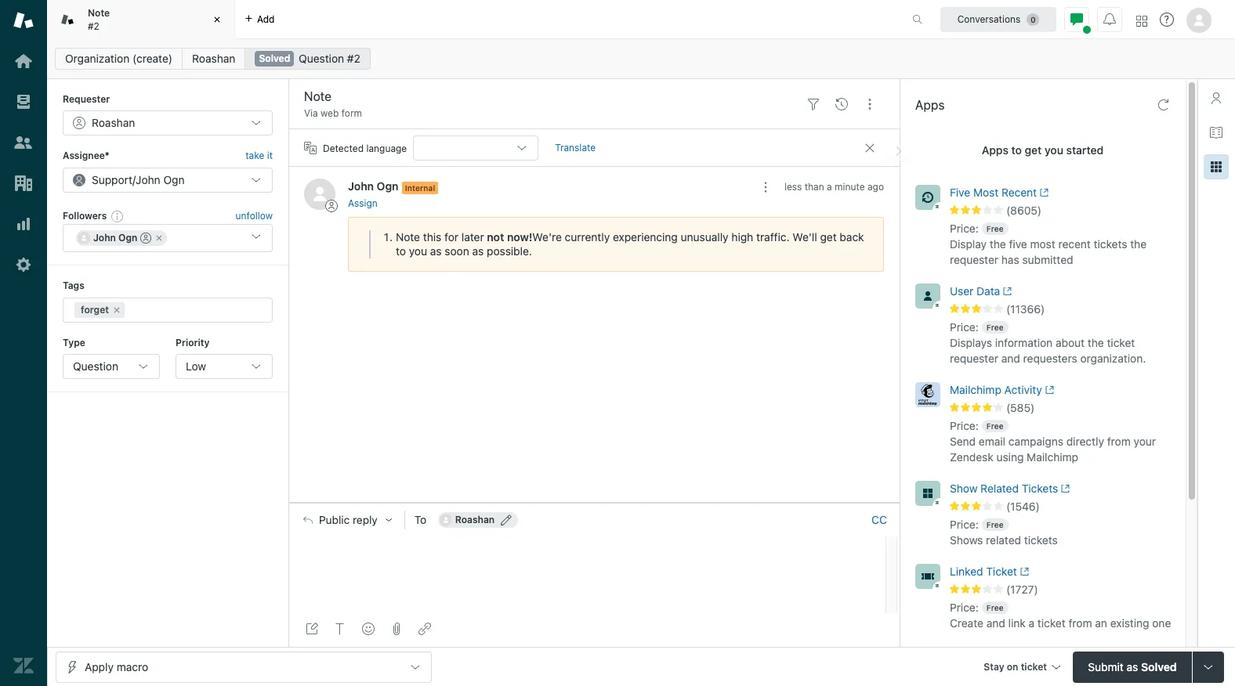 Task type: locate. For each thing, give the bounding box(es) containing it.
john right tarashultz49@gmail.com image
[[93, 232, 116, 244]]

user is an agent image
[[141, 233, 152, 244]]

tab containing note
[[47, 0, 235, 39]]

currently
[[565, 230, 610, 244]]

5 price: from the top
[[950, 601, 979, 615]]

the inside price: free displays information about the ticket requester and requesters organization.
[[1088, 336, 1105, 350]]

question inside question popup button
[[73, 360, 118, 373]]

to up recent
[[1012, 144, 1022, 157]]

note inside tabs tab list
[[88, 7, 110, 19]]

john for john ogn
[[93, 232, 116, 244]]

requester
[[63, 93, 110, 105]]

1 horizontal spatial from
[[1108, 435, 1131, 449]]

4 stars. 585 reviews. element
[[950, 401, 1177, 416]]

3 free from the top
[[987, 422, 1004, 431]]

campaigns
[[1009, 435, 1064, 449]]

free down ticket
[[987, 604, 1004, 613]]

price: inside price: free displays information about the ticket requester and requesters organization.
[[950, 321, 979, 334]]

five most recent image
[[916, 185, 941, 210]]

get
[[1025, 144, 1042, 157], [821, 230, 837, 244]]

info on adding followers image
[[112, 210, 124, 223]]

detected
[[323, 142, 364, 154]]

free up displays
[[987, 323, 1004, 332]]

price: for display
[[950, 222, 979, 235]]

1 horizontal spatial #2
[[347, 52, 361, 65]]

john inside option
[[93, 232, 116, 244]]

ticket inside price: free displays information about the ticket requester and requesters organization.
[[1108, 336, 1136, 350]]

back
[[840, 230, 865, 244]]

question up web
[[299, 52, 344, 65]]

Subject field
[[301, 87, 797, 106]]

#2 up form
[[347, 52, 361, 65]]

1 price: from the top
[[950, 222, 979, 235]]

#2
[[88, 20, 99, 32], [347, 52, 361, 65]]

#2 inside secondary element
[[347, 52, 361, 65]]

question for question #2
[[299, 52, 344, 65]]

organization (create)
[[65, 52, 173, 65]]

price: up create
[[950, 601, 979, 615]]

note #2
[[88, 7, 110, 32]]

display
[[950, 238, 987, 251]]

add link (cmd k) image
[[419, 623, 431, 636]]

(opens in a new tab) image inside linked ticket "link"
[[1018, 568, 1030, 577]]

free
[[987, 224, 1004, 234], [987, 323, 1004, 332], [987, 422, 1004, 431], [987, 521, 1004, 530], [987, 604, 1004, 613]]

john inside assignee* element
[[136, 173, 161, 186]]

1 horizontal spatial john
[[136, 173, 161, 186]]

1 horizontal spatial ogn
[[163, 173, 185, 186]]

than
[[805, 181, 825, 193]]

0 vertical spatial mailchimp
[[950, 383, 1002, 397]]

0 horizontal spatial as
[[430, 244, 442, 258]]

ticket up the organization.
[[1108, 336, 1136, 350]]

0 horizontal spatial tickets
[[1025, 534, 1058, 547]]

price: up send
[[950, 419, 979, 433]]

1 vertical spatial ticket
[[1038, 617, 1066, 630]]

0 horizontal spatial roashan
[[92, 116, 135, 130]]

displays
[[950, 336, 993, 350]]

0 vertical spatial to
[[1012, 144, 1022, 157]]

get help image
[[1161, 13, 1175, 27]]

(opens in a new tab) image inside mailchimp activity link
[[1043, 386, 1055, 395]]

reply
[[353, 514, 378, 527]]

1 free from the top
[[987, 224, 1004, 234]]

ogn
[[163, 173, 185, 186], [377, 180, 399, 193], [118, 232, 138, 244]]

price: inside price: free display the five most recent tickets the requester has submitted
[[950, 222, 979, 235]]

tab
[[47, 0, 235, 39]]

tickets
[[1094, 238, 1128, 251], [1025, 534, 1058, 547]]

free for the
[[987, 224, 1004, 234]]

1 vertical spatial #2
[[347, 52, 361, 65]]

reporting image
[[13, 214, 34, 234]]

roashan down "close" icon
[[192, 52, 236, 65]]

not
[[487, 230, 505, 244]]

price: inside price: free shows related tickets
[[950, 518, 979, 532]]

1 horizontal spatial note
[[396, 230, 420, 244]]

0 vertical spatial a
[[827, 181, 833, 193]]

#2 for note #2
[[88, 20, 99, 32]]

(opens in a new tab) image
[[1038, 188, 1050, 198], [1001, 287, 1013, 297], [1043, 386, 1055, 395], [1018, 568, 1030, 577]]

tickets right recent
[[1094, 238, 1128, 251]]

ogn inside option
[[118, 232, 138, 244]]

price: free send email campaigns directly from your zendesk using mailchimp
[[950, 419, 1157, 464]]

0 horizontal spatial question
[[73, 360, 118, 373]]

question down type
[[73, 360, 118, 373]]

Public reply composer text field
[[296, 537, 881, 570]]

john for john ogn internal assign
[[348, 180, 374, 193]]

free inside price: free displays information about the ticket requester and requesters organization.
[[987, 323, 1004, 332]]

john inside john ogn internal assign
[[348, 180, 374, 193]]

0 vertical spatial roashan
[[192, 52, 236, 65]]

roashan
[[192, 52, 236, 65], [92, 116, 135, 130], [455, 514, 495, 526]]

conversations button
[[941, 7, 1057, 32]]

free for and
[[987, 604, 1004, 613]]

solved down one
[[1142, 661, 1178, 674]]

1 vertical spatial solved
[[1142, 661, 1178, 674]]

0 vertical spatial note
[[88, 7, 110, 19]]

draft mode image
[[306, 623, 318, 636]]

apps right the ticket actions image on the top right
[[916, 98, 945, 112]]

0 vertical spatial you
[[1045, 144, 1064, 157]]

0 horizontal spatial #2
[[88, 20, 99, 32]]

take it button
[[246, 149, 273, 165]]

price:
[[950, 222, 979, 235], [950, 321, 979, 334], [950, 419, 979, 433], [950, 518, 979, 532], [950, 601, 979, 615]]

free for email
[[987, 422, 1004, 431]]

price: free create and link a ticket from an existing one
[[950, 601, 1172, 630]]

price: up display
[[950, 222, 979, 235]]

ticket right the link
[[1038, 617, 1066, 630]]

john up assign at the top of page
[[348, 180, 374, 193]]

apps image
[[1211, 161, 1223, 173]]

0 vertical spatial question
[[299, 52, 344, 65]]

(opens in a new tab) image for user data
[[1001, 287, 1013, 297]]

mailchimp
[[950, 383, 1002, 397], [1027, 451, 1079, 464]]

2 requester from the top
[[950, 352, 999, 365]]

4 price: from the top
[[950, 518, 979, 532]]

#2 inside note #2
[[88, 20, 99, 32]]

ticket inside 'price: free create and link a ticket from an existing one'
[[1038, 617, 1066, 630]]

an
[[1096, 617, 1108, 630]]

zendesk image
[[13, 656, 34, 677]]

stay on ticket
[[984, 661, 1048, 673]]

as
[[430, 244, 442, 258], [473, 244, 484, 258], [1127, 661, 1139, 674]]

2 free from the top
[[987, 323, 1004, 332]]

linked ticket
[[950, 565, 1018, 579]]

0 horizontal spatial get
[[821, 230, 837, 244]]

1 requester from the top
[[950, 253, 999, 267]]

0 vertical spatial from
[[1108, 435, 1131, 449]]

public
[[319, 514, 350, 527]]

1 horizontal spatial a
[[1029, 617, 1035, 630]]

0 vertical spatial requester
[[950, 253, 999, 267]]

note
[[88, 7, 110, 19], [396, 230, 420, 244]]

1 horizontal spatial question
[[299, 52, 344, 65]]

a
[[827, 181, 833, 193], [1029, 617, 1035, 630]]

question button
[[63, 354, 160, 379]]

roashan down requester
[[92, 116, 135, 130]]

requester down displays
[[950, 352, 999, 365]]

apps up five most recent
[[982, 144, 1009, 157]]

you
[[1045, 144, 1064, 157], [409, 244, 427, 258]]

#2 up organization
[[88, 20, 99, 32]]

2 horizontal spatial ogn
[[377, 180, 399, 193]]

customer context image
[[1211, 92, 1223, 104]]

roashan inside requester 'element'
[[92, 116, 135, 130]]

1 vertical spatial question
[[73, 360, 118, 373]]

free up related on the right bottom
[[987, 521, 1004, 530]]

1 vertical spatial tickets
[[1025, 534, 1058, 547]]

john right support
[[136, 173, 161, 186]]

free up "email"
[[987, 422, 1004, 431]]

0 vertical spatial get
[[1025, 144, 1042, 157]]

0 horizontal spatial to
[[396, 244, 406, 258]]

from left your
[[1108, 435, 1131, 449]]

apps
[[916, 98, 945, 112], [982, 144, 1009, 157]]

as right submit
[[1127, 661, 1139, 674]]

(585)
[[1007, 401, 1035, 415]]

ticket inside popup button
[[1021, 661, 1048, 673]]

2 horizontal spatial john
[[348, 180, 374, 193]]

via web form
[[304, 107, 362, 119]]

type
[[63, 337, 85, 349]]

you inside we're currently experiencing unusually high traffic. we'll get back to you as soon as possible.
[[409, 244, 427, 258]]

note left this
[[396, 230, 420, 244]]

free inside price: free send email campaigns directly from your zendesk using mailchimp
[[987, 422, 1004, 431]]

1 horizontal spatial roashan
[[192, 52, 236, 65]]

#2 for question #2
[[347, 52, 361, 65]]

1 vertical spatial apps
[[982, 144, 1009, 157]]

4 free from the top
[[987, 521, 1004, 530]]

0 horizontal spatial you
[[409, 244, 427, 258]]

send
[[950, 435, 976, 449]]

0 vertical spatial and
[[1002, 352, 1021, 365]]

a right than
[[827, 181, 833, 193]]

(opens in a new tab) image for linked ticket
[[1018, 568, 1030, 577]]

most
[[1031, 238, 1056, 251]]

1 vertical spatial and
[[987, 617, 1006, 630]]

directly
[[1067, 435, 1105, 449]]

mailchimp activity image
[[916, 383, 941, 408]]

free inside price: free display the five most recent tickets the requester has submitted
[[987, 224, 1004, 234]]

price: free displays information about the ticket requester and requesters organization.
[[950, 321, 1147, 365]]

1 vertical spatial you
[[409, 244, 427, 258]]

the up the organization.
[[1088, 336, 1105, 350]]

one
[[1153, 617, 1172, 630]]

1 vertical spatial note
[[396, 230, 420, 244]]

edit user image
[[501, 515, 512, 526]]

insert emojis image
[[362, 623, 375, 636]]

main element
[[0, 0, 47, 687]]

linked
[[950, 565, 984, 579]]

price: up displays
[[950, 321, 979, 334]]

it
[[267, 150, 273, 162]]

3 price: from the top
[[950, 419, 979, 433]]

tickets up linked ticket "link"
[[1025, 534, 1058, 547]]

mailchimp down displays
[[950, 383, 1002, 397]]

1 vertical spatial to
[[396, 244, 406, 258]]

requester element
[[63, 111, 273, 136]]

mailchimp activity link
[[950, 383, 1149, 401]]

0 horizontal spatial ogn
[[118, 232, 138, 244]]

mailchimp activity
[[950, 383, 1043, 397]]

(opens in a new tab) image up 4 stars. 585 reviews. element
[[1043, 386, 1055, 395]]

2 horizontal spatial the
[[1131, 238, 1147, 251]]

1 vertical spatial get
[[821, 230, 837, 244]]

free for information
[[987, 323, 1004, 332]]

3 stars. 1727 reviews. element
[[950, 583, 1177, 597]]

as down later
[[473, 244, 484, 258]]

1 vertical spatial roashan
[[92, 116, 135, 130]]

1 vertical spatial from
[[1069, 617, 1093, 630]]

started
[[1067, 144, 1104, 157]]

apps for apps
[[916, 98, 945, 112]]

0 vertical spatial solved
[[259, 53, 290, 64]]

to left "soon" at the top left
[[396, 244, 406, 258]]

ogn for john ogn internal assign
[[377, 180, 399, 193]]

0 horizontal spatial solved
[[259, 53, 290, 64]]

from left 'an'
[[1069, 617, 1093, 630]]

as down this
[[430, 244, 442, 258]]

and down the information
[[1002, 352, 1021, 365]]

0 vertical spatial tickets
[[1094, 238, 1128, 251]]

admin image
[[13, 255, 34, 275]]

1 vertical spatial mailchimp
[[1027, 451, 1079, 464]]

a inside 'price: free create and link a ticket from an existing one'
[[1029, 617, 1035, 630]]

add attachment image
[[391, 623, 403, 636]]

from inside price: free send email campaigns directly from your zendesk using mailchimp
[[1108, 435, 1131, 449]]

form
[[342, 107, 362, 119]]

get up recent
[[1025, 144, 1042, 157]]

(opens in a new tab) image inside five most recent link
[[1038, 188, 1050, 198]]

5 free from the top
[[987, 604, 1004, 613]]

ogn right /
[[163, 173, 185, 186]]

information
[[996, 336, 1053, 350]]

user data
[[950, 285, 1001, 298]]

ticket
[[1108, 336, 1136, 350], [1038, 617, 1066, 630], [1021, 661, 1048, 673]]

filter image
[[808, 98, 820, 110]]

2 horizontal spatial roashan
[[455, 514, 495, 526]]

requester down display
[[950, 253, 999, 267]]

ogn up assign at the top of page
[[377, 180, 399, 193]]

submit
[[1089, 661, 1124, 674]]

high
[[732, 230, 754, 244]]

ticket right on on the right of the page
[[1021, 661, 1048, 673]]

2 vertical spatial roashan
[[455, 514, 495, 526]]

price: inside price: free send email campaigns directly from your zendesk using mailchimp
[[950, 419, 979, 433]]

internal
[[405, 183, 435, 193]]

0 vertical spatial #2
[[88, 20, 99, 32]]

roashan for requester
[[92, 116, 135, 130]]

linked ticket image
[[916, 565, 941, 590]]

ogn left the user is an agent icon
[[118, 232, 138, 244]]

the right recent
[[1131, 238, 1147, 251]]

0 horizontal spatial john
[[93, 232, 116, 244]]

conversations
[[958, 13, 1021, 25]]

1 horizontal spatial the
[[1088, 336, 1105, 350]]

support
[[92, 173, 132, 186]]

question
[[299, 52, 344, 65], [73, 360, 118, 373]]

create
[[950, 617, 984, 630]]

free inside 'price: free create and link a ticket from an existing one'
[[987, 604, 1004, 613]]

3 stars. 8605 reviews. element
[[950, 204, 1177, 218]]

the up has
[[990, 238, 1007, 251]]

2 vertical spatial ticket
[[1021, 661, 1048, 673]]

most
[[974, 186, 999, 199]]

1 horizontal spatial get
[[1025, 144, 1042, 157]]

1 horizontal spatial mailchimp
[[1027, 451, 1079, 464]]

tickets
[[1022, 482, 1059, 496]]

a right the link
[[1029, 617, 1035, 630]]

close image
[[209, 12, 225, 27]]

(opens in a new tab) image for five most recent
[[1038, 188, 1050, 198]]

1 horizontal spatial tickets
[[1094, 238, 1128, 251]]

0 vertical spatial apps
[[916, 98, 945, 112]]

(opens in a new tab) image
[[1059, 485, 1071, 494]]

take it
[[246, 150, 273, 162]]

roashan right roashan@gmail.com icon
[[455, 514, 495, 526]]

remove image
[[112, 305, 122, 315]]

free inside price: free shows related tickets
[[987, 521, 1004, 530]]

1 vertical spatial requester
[[950, 352, 999, 365]]

tarashultz49@gmail.com image
[[78, 232, 90, 245]]

note up organization
[[88, 7, 110, 19]]

related
[[987, 534, 1022, 547]]

(1727)
[[1007, 583, 1039, 597]]

you down this
[[409, 244, 427, 258]]

ago
[[868, 181, 885, 193]]

0 horizontal spatial from
[[1069, 617, 1093, 630]]

roashan inside secondary element
[[192, 52, 236, 65]]

and left the link
[[987, 617, 1006, 630]]

(opens in a new tab) image inside user data link
[[1001, 287, 1013, 297]]

question inside secondary element
[[299, 52, 344, 65]]

mailchimp inside price: free send email campaigns directly from your zendesk using mailchimp
[[1027, 451, 1079, 464]]

you left started
[[1045, 144, 1064, 157]]

to
[[415, 514, 427, 527]]

(opens in a new tab) image up (11366)
[[1001, 287, 1013, 297]]

1 horizontal spatial to
[[1012, 144, 1022, 157]]

0 horizontal spatial a
[[827, 181, 833, 193]]

(opens in a new tab) image up (1727)
[[1018, 568, 1030, 577]]

note for this
[[396, 230, 420, 244]]

0 horizontal spatial apps
[[916, 98, 945, 112]]

public reply button
[[289, 504, 404, 537]]

ogn inside john ogn internal assign
[[377, 180, 399, 193]]

0 horizontal spatial note
[[88, 7, 110, 19]]

zendesk support image
[[13, 10, 34, 31]]

1 vertical spatial a
[[1029, 617, 1035, 630]]

views image
[[13, 92, 34, 112]]

(opens in a new tab) image up (8605)
[[1038, 188, 1050, 198]]

price: up shows
[[950, 518, 979, 532]]

get left back
[[821, 230, 837, 244]]

tabs tab list
[[47, 0, 896, 39]]

tickets inside price: free shows related tickets
[[1025, 534, 1058, 547]]

0 vertical spatial ticket
[[1108, 336, 1136, 350]]

organization
[[65, 52, 130, 65]]

price: inside 'price: free create and link a ticket from an existing one'
[[950, 601, 979, 615]]

1 horizontal spatial apps
[[982, 144, 1009, 157]]

solved down "add"
[[259, 53, 290, 64]]

mailchimp down campaigns
[[1027, 451, 1079, 464]]

0 horizontal spatial mailchimp
[[950, 383, 1002, 397]]

stay
[[984, 661, 1005, 673]]

to
[[1012, 144, 1022, 157], [396, 244, 406, 258]]

2 price: from the top
[[950, 321, 979, 334]]

free up display
[[987, 224, 1004, 234]]



Task type: vqa. For each thing, say whether or not it's contained in the screenshot.
left in
no



Task type: describe. For each thing, give the bounding box(es) containing it.
from inside 'price: free create and link a ticket from an existing one'
[[1069, 617, 1093, 630]]

remove image
[[155, 234, 164, 243]]

price: for send
[[950, 419, 979, 433]]

john ogn internal assign
[[348, 180, 435, 209]]

avatar image
[[304, 179, 336, 210]]

show
[[950, 482, 978, 496]]

price: for shows
[[950, 518, 979, 532]]

organizations image
[[13, 173, 34, 194]]

submit as solved
[[1089, 661, 1178, 674]]

apply
[[85, 661, 114, 674]]

organization.
[[1081, 352, 1147, 365]]

secondary element
[[47, 43, 1236, 74]]

show related tickets link
[[950, 481, 1149, 500]]

ticket for the
[[1108, 336, 1136, 350]]

this
[[423, 230, 442, 244]]

add button
[[235, 0, 284, 38]]

price: free shows related tickets
[[950, 518, 1058, 547]]

apply macro
[[85, 661, 148, 674]]

soon
[[445, 244, 470, 258]]

your
[[1134, 435, 1157, 449]]

price: for create
[[950, 601, 979, 615]]

assign
[[348, 197, 378, 209]]

on
[[1007, 661, 1019, 673]]

2 horizontal spatial as
[[1127, 661, 1139, 674]]

john ogn option
[[76, 231, 167, 246]]

assignee*
[[63, 150, 109, 162]]

macro
[[117, 661, 148, 674]]

web
[[321, 107, 339, 119]]

has
[[1002, 253, 1020, 267]]

language
[[367, 142, 407, 154]]

and inside price: free displays information about the ticket requester and requesters organization.
[[1002, 352, 1021, 365]]

zendesk products image
[[1137, 15, 1148, 26]]

submitted
[[1023, 253, 1074, 267]]

customers image
[[13, 133, 34, 153]]

recent
[[1059, 238, 1091, 251]]

mailchimp inside mailchimp activity link
[[950, 383, 1002, 397]]

ogn for john ogn
[[118, 232, 138, 244]]

we're
[[533, 230, 562, 244]]

priority
[[176, 337, 210, 349]]

cc
[[872, 514, 888, 527]]

assignee* element
[[63, 168, 273, 193]]

ticket actions image
[[864, 98, 877, 110]]

(create)
[[133, 52, 173, 65]]

format text image
[[334, 623, 347, 636]]

take
[[246, 150, 264, 162]]

3 stars. 11366 reviews. element
[[950, 303, 1177, 317]]

cc button
[[872, 514, 888, 528]]

add
[[257, 13, 275, 25]]

1 horizontal spatial solved
[[1142, 661, 1178, 674]]

0 horizontal spatial the
[[990, 238, 1007, 251]]

low button
[[176, 354, 273, 379]]

five
[[950, 186, 971, 199]]

five most recent link
[[950, 185, 1149, 204]]

requester inside price: free display the five most recent tickets the requester has submitted
[[950, 253, 999, 267]]

less than a minute ago text field
[[785, 181, 885, 193]]

detected language
[[323, 142, 407, 154]]

email
[[979, 435, 1006, 449]]

roashan@gmail.com image
[[440, 514, 452, 527]]

requester inside price: free displays information about the ticket requester and requesters organization.
[[950, 352, 999, 365]]

later
[[462, 230, 484, 244]]

low
[[186, 360, 206, 373]]

existing
[[1111, 617, 1150, 630]]

stay on ticket button
[[977, 652, 1067, 686]]

(11366)
[[1007, 303, 1045, 316]]

assign button
[[348, 197, 378, 211]]

linked ticket link
[[950, 565, 1149, 583]]

traffic.
[[757, 230, 790, 244]]

john ogn link
[[348, 180, 399, 193]]

question #2
[[299, 52, 361, 65]]

five most recent
[[950, 186, 1038, 199]]

related
[[981, 482, 1019, 496]]

forget
[[81, 304, 109, 316]]

1 horizontal spatial as
[[473, 244, 484, 258]]

for
[[445, 230, 459, 244]]

we're currently experiencing unusually high traffic. we'll get back to you as soon as possible.
[[396, 230, 865, 258]]

tags
[[63, 280, 85, 292]]

show related tickets image
[[916, 481, 941, 507]]

show related tickets
[[950, 482, 1059, 496]]

ogn inside assignee* element
[[163, 173, 185, 186]]

hide composer image
[[588, 497, 601, 510]]

price: for displays
[[950, 321, 979, 334]]

apps for apps to get you started
[[982, 144, 1009, 157]]

ticket for a
[[1038, 617, 1066, 630]]

unusually
[[681, 230, 729, 244]]

about
[[1056, 336, 1085, 350]]

note for #2
[[88, 7, 110, 19]]

translate button
[[545, 136, 606, 161]]

to inside we're currently experiencing unusually high traffic. we'll get back to you as soon as possible.
[[396, 244, 406, 258]]

five
[[1010, 238, 1028, 251]]

get started image
[[13, 51, 34, 71]]

ticket
[[987, 565, 1018, 579]]

we'll
[[793, 230, 818, 244]]

less than a minute ago
[[785, 181, 885, 193]]

3 stars. 1546 reviews. element
[[950, 500, 1177, 514]]

/
[[132, 173, 136, 186]]

events image
[[836, 98, 848, 110]]

solved inside secondary element
[[259, 53, 290, 64]]

notifications image
[[1104, 13, 1117, 25]]

free for related
[[987, 521, 1004, 530]]

question for question
[[73, 360, 118, 373]]

roashan for to
[[455, 514, 495, 526]]

(1546)
[[1007, 500, 1040, 514]]

using
[[997, 451, 1024, 464]]

(opens in a new tab) image for mailchimp activity
[[1043, 386, 1055, 395]]

user data image
[[916, 284, 941, 309]]

john ogn
[[93, 232, 138, 244]]

get inside we're currently experiencing unusually high traffic. we'll get back to you as soon as possible.
[[821, 230, 837, 244]]

knowledge image
[[1211, 126, 1223, 139]]

displays possible ticket submission types image
[[1203, 661, 1215, 674]]

and inside 'price: free create and link a ticket from an existing one'
[[987, 617, 1006, 630]]

button displays agent's chat status as online. image
[[1071, 13, 1084, 25]]

organization (create) button
[[55, 48, 183, 70]]

support / john ogn
[[92, 173, 185, 186]]

(8605)
[[1007, 204, 1042, 217]]

followers element
[[63, 224, 273, 253]]

note this for later not now!
[[396, 230, 533, 244]]

link
[[1009, 617, 1026, 630]]

requesters
[[1024, 352, 1078, 365]]

possible.
[[487, 244, 532, 258]]

additional actions image
[[760, 181, 772, 193]]

user
[[950, 285, 974, 298]]

tickets inside price: free display the five most recent tickets the requester has submitted
[[1094, 238, 1128, 251]]

1 horizontal spatial you
[[1045, 144, 1064, 157]]

unfollow button
[[236, 209, 273, 223]]

roashan link
[[182, 48, 246, 70]]

now!
[[507, 230, 533, 244]]



